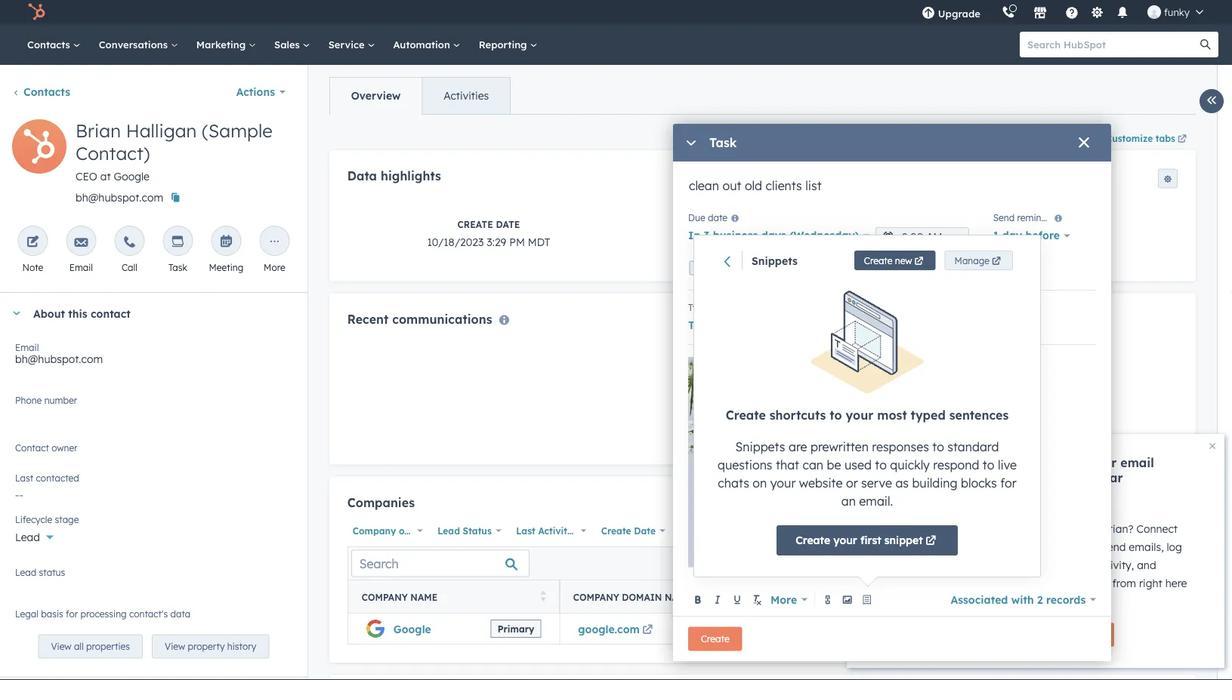 Task type: locate. For each thing, give the bounding box(es) containing it.
1 vertical spatial no
[[15, 448, 30, 461]]

2 vertical spatial last
[[516, 526, 536, 537]]

10/18/2023
[[427, 235, 484, 248]]

2
[[1019, 496, 1024, 507], [1037, 594, 1043, 607]]

0 vertical spatial bh@hubspot.com
[[76, 191, 163, 204]]

0 vertical spatial account
[[991, 471, 1039, 486]]

0 vertical spatial last
[[987, 219, 1010, 230]]

2 press to sort. image from the left
[[729, 591, 735, 602]]

owner for company owner
[[399, 526, 427, 537]]

contacts up 'edit' popup button
[[23, 85, 70, 99]]

(sample
[[202, 119, 273, 142]]

owner down companies
[[399, 526, 427, 537]]

1 vertical spatial phone
[[762, 592, 795, 603]]

2 - from the left
[[1037, 235, 1041, 248]]

date left create date
[[576, 526, 597, 537]]

1 horizontal spatial about
[[991, 496, 1016, 507]]

create inside create date 10/18/2023 3:29 pm mdt
[[458, 219, 493, 230]]

notifications image
[[1116, 7, 1130, 20]]

1 horizontal spatial last
[[516, 526, 536, 537]]

0 horizontal spatial phone
[[15, 395, 42, 406]]

1 horizontal spatial press to sort. image
[[729, 591, 735, 602]]

0 vertical spatial all
[[1098, 577, 1110, 591]]

recent communications
[[347, 312, 492, 327]]

1 press to sort. image from the left
[[540, 591, 546, 602]]

contacts
[[27, 38, 73, 51], [23, 85, 70, 99]]

owner inside "company owner" 'popup button'
[[399, 526, 427, 537]]

lead
[[750, 235, 775, 248], [438, 526, 460, 537], [15, 531, 40, 544], [15, 567, 36, 578]]

0 vertical spatial task
[[710, 135, 737, 150]]

and
[[1043, 471, 1066, 486], [1137, 559, 1157, 572]]

about 2 minutes
[[991, 496, 1060, 507]]

search image
[[1201, 39, 1211, 50]]

0 horizontal spatial press to sort. image
[[540, 591, 546, 602]]

questions
[[718, 458, 773, 473]]

0 vertical spatial for
[[1001, 476, 1017, 491]]

last activity date
[[516, 526, 597, 537]]

date up "domain"
[[634, 526, 656, 537]]

sales link
[[265, 24, 319, 65]]

0 horizontal spatial about
[[33, 307, 65, 320]]

link opens in a new window image
[[643, 626, 653, 636]]

activity for last activity date
[[538, 526, 573, 537]]

to up the respond
[[933, 440, 944, 455]]

-
[[1032, 235, 1037, 248], [1037, 235, 1041, 248]]

company up "google.com"
[[573, 592, 619, 603]]

email up the —
[[1065, 559, 1092, 572]]

snippets for snippets
[[752, 254, 798, 267]]

for down live on the right
[[1001, 476, 1017, 491]]

company left name
[[362, 592, 408, 603]]

0 horizontal spatial activity
[[538, 526, 573, 537]]

task description element
[[688, 114, 1096, 584]]

- down reminder on the top right of page
[[1037, 235, 1041, 248]]

log
[[1167, 541, 1182, 554]]

1 day before
[[993, 229, 1060, 242]]

1 horizontal spatial email
[[1065, 559, 1092, 572]]

1 horizontal spatial and
[[1137, 559, 1157, 572]]

2 right with
[[1037, 594, 1043, 607]]

create up 10/18/2023
[[458, 219, 493, 230]]

all left properties
[[74, 641, 84, 653]]

view left property
[[165, 641, 185, 653]]

email inside email bh@hubspot.com
[[15, 342, 39, 353]]

navigation
[[329, 77, 511, 115]]

to up serve on the right
[[875, 458, 887, 473]]

pro tip: connect your email account and calendar
[[991, 456, 1154, 486]]

marketing
[[196, 38, 249, 51]]

1 vertical spatial activity
[[538, 526, 573, 537]]

last inside last activity date --
[[987, 219, 1010, 230]]

0 horizontal spatial 2
[[1019, 496, 1024, 507]]

2 horizontal spatial email
[[1121, 456, 1154, 471]]

0 vertical spatial contacts link
[[18, 24, 90, 65]]

date inside last activity date popup button
[[576, 526, 597, 537]]

create new
[[864, 255, 912, 266]]

an
[[842, 494, 856, 509]]

0 vertical spatial snippets
[[752, 254, 798, 267]]

no up questions
[[730, 431, 745, 444]]

to left reach at the bottom of the page
[[1025, 523, 1036, 536]]

0 vertical spatial no
[[730, 431, 745, 444]]

shortcuts
[[770, 408, 826, 423]]

help image
[[1065, 7, 1079, 20]]

activities.
[[748, 431, 795, 444]]

brian?
[[1102, 523, 1134, 536]]

create right link opens in a new window image
[[701, 634, 730, 645]]

task down task image
[[168, 262, 187, 273]]

1 horizontal spatial account
[[1046, 541, 1086, 554]]

last
[[987, 219, 1010, 230], [15, 473, 33, 484], [516, 526, 536, 537]]

2 left minutes
[[1019, 496, 1024, 507]]

0 vertical spatial and
[[1043, 471, 1066, 486]]

0 horizontal spatial last
[[15, 473, 33, 484]]

edit button
[[12, 119, 66, 179]]

0 horizontal spatial google
[[114, 170, 150, 183]]

HH:MM text field
[[876, 227, 969, 246]]

about inside dropdown button
[[33, 307, 65, 320]]

1 view from the left
[[51, 641, 71, 653]]

1 vertical spatial snippets
[[736, 440, 785, 455]]

0 vertical spatial email
[[69, 262, 93, 273]]

pro
[[991, 456, 1011, 471]]

no activities.
[[730, 431, 795, 444]]

2 horizontal spatial last
[[987, 219, 1010, 230]]

hubspot image
[[27, 3, 45, 21]]

1 vertical spatial and
[[1137, 559, 1157, 572]]

name
[[665, 592, 692, 603]]

Title text field
[[688, 177, 1096, 207]]

1 vertical spatial task
[[168, 262, 187, 273]]

your right the connect
[[1089, 456, 1117, 471]]

0 vertical spatial phone
[[15, 395, 42, 406]]

email down caret image in the left top of the page
[[15, 342, 39, 353]]

lifecycle stage lead
[[721, 219, 805, 248]]

snippets up questions
[[736, 440, 785, 455]]

3:29
[[487, 235, 506, 248]]

1 vertical spatial email
[[15, 342, 39, 353]]

press to sort. element
[[540, 591, 546, 604], [729, 591, 735, 604]]

1 horizontal spatial view
[[165, 641, 185, 653]]

1 day before button
[[993, 225, 1070, 246]]

press to sort. image
[[540, 591, 546, 602], [729, 591, 735, 602]]

1 vertical spatial lifecycle
[[15, 514, 52, 526]]

contacted
[[36, 473, 79, 484]]

press to sort. image up create button
[[729, 591, 735, 602]]

create up the number
[[796, 534, 831, 547]]

0 horizontal spatial and
[[1043, 471, 1066, 486]]

bh@hubspot.com up number
[[15, 353, 103, 366]]

lifecycle for lifecycle stage
[[15, 514, 52, 526]]

1 vertical spatial account
[[1046, 541, 1086, 554]]

1 horizontal spatial press to sort. element
[[729, 591, 735, 604]]

press to sort. element up create button
[[729, 591, 735, 604]]

respond
[[933, 458, 980, 473]]

google right at
[[114, 170, 150, 183]]

associated with 2 records
[[951, 594, 1086, 607]]

owner up "contacted"
[[52, 442, 78, 454]]

legal
[[15, 609, 38, 620]]

about up ready at the bottom of page
[[991, 496, 1016, 507]]

about left this
[[33, 307, 65, 320]]

date inside create date 10/18/2023 3:29 pm mdt
[[496, 219, 520, 230]]

conversations
[[99, 38, 171, 51]]

send
[[1103, 541, 1126, 554]]

more
[[264, 262, 285, 273], [771, 594, 797, 607]]

create inside popup button
[[601, 526, 631, 537]]

Search search field
[[351, 551, 529, 578]]

be
[[827, 458, 841, 473]]

1 vertical spatial 2
[[1037, 594, 1043, 607]]

for inside snippets are prewritten responses to standard questions that can be used to quickly respond to live chats on your website or serve as building blocks for an email.
[[1001, 476, 1017, 491]]

actions
[[236, 85, 275, 99]]

0 vertical spatial activity
[[1013, 219, 1059, 230]]

email for email
[[69, 262, 93, 273]]

no up last contacted
[[15, 448, 30, 461]]

account down out
[[1046, 541, 1086, 554]]

lifecycle
[[721, 219, 772, 230], [15, 514, 52, 526]]

typed
[[911, 408, 946, 423]]

more left the number
[[771, 594, 797, 607]]

last inside popup button
[[516, 526, 536, 537]]

processing
[[80, 609, 127, 620]]

website
[[799, 476, 843, 491]]

all
[[1098, 577, 1110, 591], [74, 641, 84, 653]]

quickly
[[890, 458, 930, 473]]

your
[[846, 408, 874, 423], [1089, 456, 1117, 471], [771, 476, 796, 491], [834, 534, 857, 547], [991, 541, 1013, 554], [991, 559, 1013, 572]]

lead for lead status
[[15, 567, 36, 578]]

google down name
[[393, 623, 431, 636]]

1 horizontal spatial for
[[1001, 476, 1017, 491]]

activity inside last activity date popup button
[[538, 526, 573, 537]]

lifecycle inside lifecycle stage lead
[[721, 219, 772, 230]]

email up add at the bottom right of the page
[[1121, 456, 1154, 471]]

status
[[463, 526, 492, 537]]

account up about 2 minutes
[[991, 471, 1039, 486]]

date
[[708, 212, 728, 223]]

activity inside last activity date --
[[1013, 219, 1059, 230]]

hubspot.
[[1002, 595, 1049, 609]]

view down basis at bottom
[[51, 641, 71, 653]]

contacts down the hubspot link
[[27, 38, 73, 51]]

contact)
[[76, 142, 150, 165]]

and inside ready to reach out to brian? connect your email account to send emails, log your contacts' email activity, and schedule meetings — all from right here in hubspot.
[[1137, 559, 1157, 572]]

lead inside lifecycle stage lead
[[750, 235, 775, 248]]

0 horizontal spatial view
[[51, 641, 71, 653]]

your down that
[[771, 476, 796, 491]]

bh@hubspot.com down at
[[76, 191, 163, 204]]

about this contact button
[[0, 293, 292, 334]]

more image
[[268, 236, 281, 249]]

activity,
[[1095, 559, 1134, 572]]

snippets down days
[[752, 254, 798, 267]]

1 vertical spatial for
[[66, 609, 78, 620]]

0 horizontal spatial email
[[15, 342, 39, 353]]

queue
[[823, 302, 851, 313]]

company inside "company owner" 'popup button'
[[353, 526, 396, 537]]

1 horizontal spatial 2
[[1037, 594, 1043, 607]]

1 horizontal spatial all
[[1098, 577, 1110, 591]]

contacts link down the hubspot link
[[18, 24, 90, 65]]

0 horizontal spatial account
[[991, 471, 1039, 486]]

0 horizontal spatial more
[[264, 262, 285, 273]]

contacts link up 'edit' popup button
[[12, 85, 70, 99]]

and up minutes
[[1043, 471, 1066, 486]]

create for create
[[701, 634, 730, 645]]

0 vertical spatial google
[[114, 170, 150, 183]]

create inside button
[[701, 634, 730, 645]]

lead for lead
[[15, 531, 40, 544]]

manage link
[[945, 251, 1013, 271]]

1 vertical spatial bh@hubspot.com
[[15, 353, 103, 366]]

and down the emails,
[[1137, 559, 1157, 572]]

press to sort. image down last activity date popup button
[[540, 591, 546, 602]]

create left "new"
[[864, 255, 893, 266]]

press to sort. element for company domain name
[[729, 591, 735, 604]]

2 view from the left
[[165, 641, 185, 653]]

1 horizontal spatial activity
[[1013, 219, 1059, 230]]

to
[[735, 261, 746, 277], [830, 408, 842, 423], [933, 440, 944, 455], [875, 458, 887, 473], [983, 458, 995, 473], [1025, 523, 1036, 536], [1089, 523, 1099, 536], [1089, 541, 1100, 554]]

pm
[[509, 235, 525, 248]]

brian halligan (sample contact) ceo at google
[[76, 119, 273, 183]]

chats
[[718, 476, 749, 491]]

no
[[730, 431, 745, 444], [15, 448, 30, 461]]

0 vertical spatial lifecycle
[[721, 219, 772, 230]]

last activity date --
[[987, 219, 1086, 248]]

—
[[1086, 577, 1095, 591]]

calling icon image
[[1002, 6, 1015, 19]]

phone number
[[762, 592, 838, 603]]

date up "pm"
[[496, 219, 520, 230]]

type
[[688, 302, 709, 313]]

no owner button
[[15, 440, 292, 465]]

conversations link
[[90, 24, 187, 65]]

your inside snippets are prewritten responses to standard questions that can be used to quickly respond to live chats on your website or serve as building blocks for an email.
[[771, 476, 796, 491]]

1 horizontal spatial task
[[710, 135, 737, 150]]

2 vertical spatial email
[[1065, 559, 1092, 572]]

view property history
[[165, 641, 256, 653]]

0 vertical spatial about
[[33, 307, 65, 320]]

phone left number
[[15, 395, 42, 406]]

lifecycle for lifecycle stage lead
[[721, 219, 772, 230]]

to up prewritten
[[830, 408, 842, 423]]

1 vertical spatial email
[[1016, 541, 1043, 554]]

all right the —
[[1098, 577, 1110, 591]]

1 horizontal spatial no
[[730, 431, 745, 444]]

contact
[[15, 442, 49, 454]]

email up contacts'
[[1016, 541, 1043, 554]]

0 horizontal spatial no
[[15, 448, 30, 461]]

for right basis at bottom
[[66, 609, 78, 620]]

create up the no activities.
[[726, 408, 766, 423]]

at
[[100, 170, 111, 183]]

create right last activity date
[[601, 526, 631, 537]]

1 vertical spatial more
[[771, 594, 797, 607]]

email image
[[74, 236, 88, 249]]

1 horizontal spatial email
[[69, 262, 93, 273]]

reporting link
[[470, 24, 547, 65]]

0 vertical spatial email
[[1121, 456, 1154, 471]]

minutes
[[1026, 496, 1060, 507]]

about for about this contact
[[33, 307, 65, 320]]

1 vertical spatial google
[[393, 623, 431, 636]]

date inside create date popup button
[[634, 526, 656, 537]]

snippets inside snippets are prewritten responses to standard questions that can be used to quickly respond to live chats on your website or serve as building blocks for an email.
[[736, 440, 785, 455]]

no inside alert
[[730, 431, 745, 444]]

menu containing funky
[[911, 0, 1214, 24]]

press to sort. image for company domain name
[[729, 591, 735, 602]]

0 horizontal spatial all
[[74, 641, 84, 653]]

task right minimize dialog "image"
[[710, 135, 737, 150]]

no activities. alert
[[347, 345, 1178, 447]]

1 press to sort. element from the left
[[540, 591, 546, 604]]

set
[[713, 261, 731, 277]]

0 horizontal spatial lifecycle
[[15, 514, 52, 526]]

company down companies
[[353, 526, 396, 537]]

create your first snippet
[[796, 534, 923, 547]]

- right day at top right
[[1032, 235, 1037, 248]]

1 horizontal spatial phone
[[762, 592, 795, 603]]

snippets for snippets are prewritten responses to standard questions that can be used to quickly respond to live chats on your website or serve as building blocks for an email.
[[736, 440, 785, 455]]

1 vertical spatial last
[[15, 473, 33, 484]]

last for last contacted
[[15, 473, 33, 484]]

account
[[991, 471, 1039, 486], [1046, 541, 1086, 554]]

phone left the number
[[762, 592, 795, 603]]

0 horizontal spatial press to sort. element
[[540, 591, 546, 604]]

to-
[[688, 319, 705, 332]]

menu item
[[991, 0, 994, 24]]

notifications button
[[1110, 0, 1136, 24]]

company for company domain name
[[573, 592, 619, 603]]

number
[[798, 592, 838, 603]]

due
[[688, 212, 705, 223]]

1 - from the left
[[1032, 235, 1037, 248]]

menu
[[911, 0, 1214, 24]]

lead status button
[[432, 522, 505, 541]]

marketing link
[[187, 24, 265, 65]]

1 horizontal spatial more
[[771, 594, 797, 607]]

more down 'more' icon
[[264, 262, 285, 273]]

stage
[[775, 219, 805, 230]]

email down the email image
[[69, 262, 93, 273]]

funky button
[[1139, 0, 1213, 24]]

press to sort. element down last activity date popup button
[[540, 591, 546, 604]]

associated
[[951, 594, 1008, 607]]

1 horizontal spatial lifecycle
[[721, 219, 772, 230]]

meeting image
[[219, 236, 233, 249]]

1 vertical spatial about
[[991, 496, 1016, 507]]

primary
[[498, 624, 534, 635]]

google inside brian halligan (sample contact) ceo at google
[[114, 170, 150, 183]]

2 press to sort. element from the left
[[729, 591, 735, 604]]

date right before
[[1062, 219, 1086, 230]]



Task type: describe. For each thing, give the bounding box(es) containing it.
here
[[1166, 577, 1187, 591]]

create for create date 10/18/2023 3:29 pm mdt
[[458, 219, 493, 230]]

on
[[753, 476, 767, 491]]

navigation containing overview
[[329, 77, 511, 115]]

last activity date button
[[511, 522, 597, 541]]

name
[[411, 592, 438, 603]]

tasks
[[888, 319, 915, 332]]

about for about 2 minutes
[[991, 496, 1016, 507]]

in 3 business days (wednesday)
[[688, 229, 859, 242]]

snippets are prewritten responses to standard questions that can be used to quickly respond to live chats on your website or serve as building blocks for an email.
[[718, 440, 1017, 509]]

last contacted
[[15, 473, 79, 484]]

note image
[[26, 236, 40, 249]]

manage
[[955, 255, 990, 266]]

press to sort. image for company name
[[540, 591, 546, 602]]

note
[[22, 262, 43, 273]]

live
[[998, 458, 1017, 473]]

to right set
[[735, 261, 746, 277]]

your up schedule
[[991, 559, 1013, 572]]

create your first snippet link
[[777, 526, 958, 556]]

0 horizontal spatial email
[[1016, 541, 1043, 554]]

legal basis for processing contact's data
[[15, 609, 191, 620]]

days
[[761, 229, 787, 242]]

lead status
[[15, 567, 65, 578]]

to left live on the right
[[983, 458, 995, 473]]

in 3 business days (wednesday) button
[[688, 225, 870, 246]]

and inside pro tip: connect your email account and calendar
[[1043, 471, 1066, 486]]

out
[[1069, 523, 1086, 536]]

preliminary tasks
[[823, 319, 915, 332]]

ready to reach out to brian? connect your email account to send emails, log your contacts' email activity, and schedule meetings — all from right here in hubspot.
[[991, 523, 1187, 609]]

data
[[347, 168, 377, 184]]

upgrade image
[[922, 7, 935, 20]]

more inside popup button
[[771, 594, 797, 607]]

0 horizontal spatial task
[[168, 262, 187, 273]]

to left send
[[1089, 541, 1100, 554]]

company for company name
[[362, 592, 408, 603]]

settings image
[[1091, 6, 1104, 20]]

day
[[1002, 229, 1022, 242]]

reporting
[[479, 38, 530, 51]]

calling icon button
[[996, 2, 1021, 22]]

settings link
[[1088, 4, 1107, 20]]

service
[[328, 38, 368, 51]]

task image
[[171, 236, 185, 249]]

records
[[1047, 594, 1086, 607]]

press to sort. element for company name
[[540, 591, 546, 604]]

most
[[877, 408, 907, 423]]

to-do button
[[688, 315, 729, 336]]

preliminary tasks button
[[823, 315, 926, 336]]

2 inside "popup button"
[[1037, 594, 1043, 607]]

email for email bh@hubspot.com
[[15, 342, 39, 353]]

lifecycle stage
[[15, 514, 79, 526]]

0 vertical spatial contacts
[[27, 38, 73, 51]]

0 vertical spatial 2
[[1019, 496, 1024, 507]]

1 vertical spatial contacts link
[[12, 85, 70, 99]]

minimize dialog image
[[685, 138, 697, 150]]

properties
[[86, 641, 130, 653]]

3
[[704, 229, 710, 242]]

contacts'
[[1016, 559, 1062, 572]]

1
[[993, 229, 999, 242]]

history
[[227, 641, 256, 653]]

create shortcuts to your most typed sentences
[[726, 408, 1009, 423]]

caret image
[[12, 312, 21, 315]]

emails,
[[1129, 541, 1164, 554]]

last for last activity date --
[[987, 219, 1010, 230]]

no inside contact owner no owner
[[15, 448, 30, 461]]

to right out
[[1089, 523, 1099, 536]]

email bh@hubspot.com
[[15, 342, 103, 366]]

company for company owner
[[353, 526, 396, 537]]

funky town image
[[1148, 5, 1161, 19]]

Phone number text field
[[15, 392, 292, 422]]

account inside ready to reach out to brian? connect your email account to send emails, log your contacts' email activity, and schedule meetings — all from right here in hubspot.
[[1046, 541, 1086, 554]]

create for create date
[[601, 526, 631, 537]]

company owner button
[[347, 522, 427, 541]]

activity for last activity date --
[[1013, 219, 1059, 230]]

actions button
[[226, 77, 295, 107]]

send
[[993, 212, 1015, 223]]

sales
[[274, 38, 303, 51]]

create for create shortcuts to your most typed sentences
[[726, 408, 766, 423]]

used
[[845, 458, 872, 473]]

view for view all properties
[[51, 641, 71, 653]]

overview
[[351, 89, 401, 102]]

reach
[[1038, 523, 1066, 536]]

in
[[991, 595, 999, 609]]

0 vertical spatial more
[[264, 262, 285, 273]]

recent
[[347, 312, 389, 327]]

customize
[[1106, 133, 1153, 144]]

Last contacted text field
[[15, 481, 292, 505]]

standard
[[948, 440, 999, 455]]

account inside pro tip: connect your email account and calendar
[[991, 471, 1039, 486]]

highlights
[[381, 168, 441, 184]]

new
[[895, 255, 912, 266]]

that
[[776, 458, 799, 473]]

activities
[[444, 89, 489, 102]]

company owner
[[353, 526, 427, 537]]

calendar
[[1070, 471, 1123, 486]]

as
[[896, 476, 909, 491]]

phone for phone number
[[15, 395, 42, 406]]

all inside ready to reach out to brian? connect your email account to send emails, log your contacts' email activity, and schedule meetings — all from right here in hubspot.
[[1098, 577, 1110, 591]]

prewritten
[[811, 440, 869, 455]]

phone for phone number
[[762, 592, 795, 603]]

tip:
[[1015, 456, 1034, 471]]

call image
[[123, 236, 136, 249]]

add button
[[1099, 496, 1149, 515]]

Search HubSpot search field
[[1020, 32, 1205, 57]]

basis
[[41, 609, 63, 620]]

your inside pro tip: connect your email account and calendar
[[1089, 456, 1117, 471]]

tabs
[[1156, 133, 1176, 144]]

search button
[[1193, 32, 1219, 57]]

contact owner no owner
[[15, 442, 78, 461]]

hubspot link
[[18, 3, 57, 21]]

your left the first
[[834, 534, 857, 547]]

owner up last contacted
[[33, 448, 63, 461]]

help button
[[1059, 0, 1085, 24]]

link opens in a new window image
[[643, 626, 653, 636]]

this
[[68, 307, 87, 320]]

associated with 2 records button
[[951, 590, 1096, 611]]

your left most
[[846, 408, 874, 423]]

date inside last activity date --
[[1062, 219, 1086, 230]]

1 horizontal spatial google
[[393, 623, 431, 636]]

contact's
[[129, 609, 168, 620]]

due date
[[688, 212, 728, 223]]

create for create your first snippet
[[796, 534, 831, 547]]

view all properties link
[[38, 635, 143, 659]]

phone number
[[15, 395, 77, 406]]

close dialog image
[[1078, 138, 1090, 150]]

1 vertical spatial all
[[74, 641, 84, 653]]

owner for contact owner no owner
[[52, 442, 78, 454]]

connect
[[1038, 456, 1086, 471]]

service link
[[319, 24, 384, 65]]

lead for lead status
[[438, 526, 460, 537]]

last for last activity date
[[516, 526, 536, 537]]

email inside pro tip: connect your email account and calendar
[[1121, 456, 1154, 471]]

property
[[188, 641, 225, 653]]

to-do
[[688, 319, 719, 332]]

marketplaces image
[[1034, 7, 1047, 20]]

create date
[[601, 526, 656, 537]]

view all properties
[[51, 641, 130, 653]]

customize tabs link
[[1086, 126, 1196, 150]]

0 horizontal spatial for
[[66, 609, 78, 620]]

can
[[803, 458, 824, 473]]

view for view property history
[[165, 641, 185, 653]]

contact
[[91, 307, 131, 320]]

close image
[[1210, 444, 1216, 450]]

are
[[789, 440, 807, 455]]

1 vertical spatial contacts
[[23, 85, 70, 99]]

your down ready at the bottom of page
[[991, 541, 1013, 554]]

create for create new
[[864, 255, 893, 266]]



Task type: vqa. For each thing, say whether or not it's contained in the screenshot.
Press to sort. element for Company name
yes



